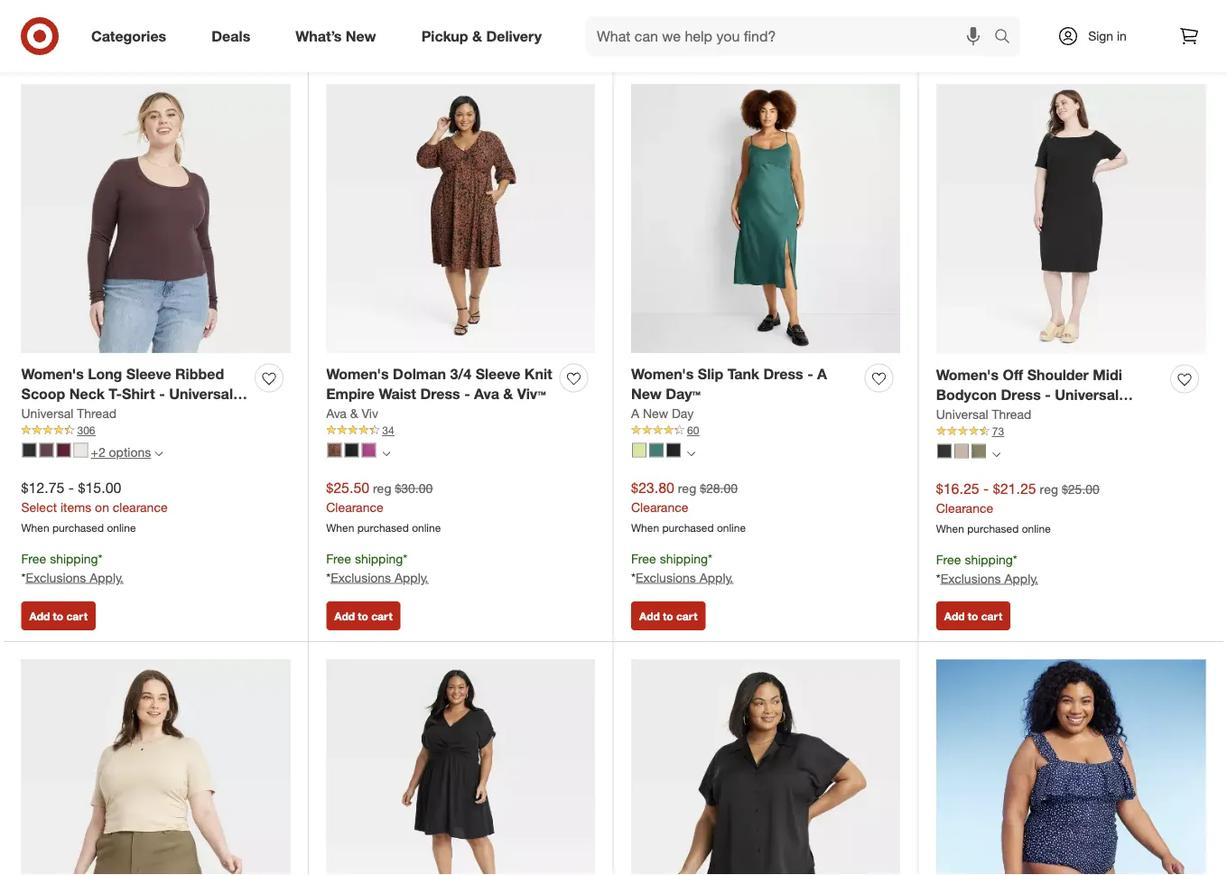 Task type: describe. For each thing, give the bounding box(es) containing it.
pickup
[[422, 27, 469, 45]]

free shipping * * exclusions apply. for $12.75
[[21, 551, 124, 586]]

add to cart for $23.80
[[640, 610, 698, 623]]

- inside women's slip tank dress - a new day™
[[808, 365, 814, 382]]

$23.80 reg $28.00 clearance when purchased online
[[632, 479, 746, 535]]

pickup & delivery
[[422, 27, 542, 45]]

clearance for $23.80
[[632, 500, 689, 515]]

delivery
[[486, 27, 542, 45]]

What can we help you find? suggestions appear below search field
[[586, 16, 999, 56]]

dolman
[[393, 365, 446, 382]]

heather beige image
[[74, 443, 88, 458]]

thread™ inside the women's off shoulder midi bodycon dress - universal thread™
[[937, 407, 993, 425]]

empire
[[326, 385, 375, 403]]

when inside $16.25 - $21.25 reg $25.00 clearance when purchased online
[[937, 522, 965, 536]]

ribbed
[[175, 365, 224, 382]]

viv™
[[517, 385, 546, 403]]

deals link
[[196, 16, 273, 56]]

purple image
[[362, 443, 376, 458]]

when inside $25.50 reg $30.00 clearance when purchased online
[[326, 521, 355, 535]]

$12.75 - $15.00 select items on clearance when purchased online
[[21, 479, 168, 535]]

teal green image
[[650, 443, 664, 458]]

select
[[21, 500, 57, 515]]

midi
[[1094, 366, 1123, 383]]

sleeve inside women's dolman 3/4 sleeve knit empire waist dress - ava & viv™
[[476, 365, 521, 382]]

thread™ inside women's long sleeve ribbed scoop neck t-shirt - universal thread™
[[21, 406, 78, 424]]

universal down bodycon
[[937, 407, 989, 422]]

& for delivery
[[473, 27, 482, 45]]

add to cart for $16.25
[[945, 610, 1003, 623]]

add to cart button for $25.50
[[326, 602, 401, 631]]

- inside $12.75 - $15.00 select items on clearance when purchased online
[[69, 479, 74, 497]]

a new day
[[632, 406, 694, 421]]

new inside women's slip tank dress - a new day™
[[632, 385, 662, 403]]

apply. for $15.00
[[90, 570, 124, 586]]

ava inside women's dolman 3/4 sleeve knit empire waist dress - ava & viv™
[[474, 385, 500, 403]]

women's off shoulder midi bodycon dress - universal thread™ link
[[937, 364, 1164, 425]]

reg for $25.50
[[373, 481, 392, 497]]

free shipping * * exclusions apply. for $23.80
[[632, 551, 734, 586]]

in
[[1118, 28, 1128, 44]]

brown houndstooth image
[[327, 443, 342, 458]]

categories link
[[76, 16, 189, 56]]

viv
[[362, 406, 379, 421]]

on
[[95, 500, 109, 515]]

free for $23.80
[[632, 551, 657, 567]]

all colors element for $28.00
[[688, 447, 696, 458]]

free shipping * * exclusions apply. for $16.25
[[937, 552, 1039, 587]]

all colors image
[[688, 450, 696, 458]]

- inside $16.25 - $21.25 reg $25.00 clearance when purchased online
[[984, 480, 990, 498]]

sponsored
[[1171, 37, 1224, 51]]

women's slip tank dress - a new day™ link
[[632, 363, 858, 405]]

to for $12.75
[[53, 610, 63, 623]]

ava & viv
[[326, 406, 379, 421]]

new for what's
[[346, 27, 376, 45]]

$15.00
[[78, 479, 121, 497]]

exclusions for $12.75
[[26, 570, 86, 586]]

306
[[77, 424, 95, 437]]

women's for women's off shoulder midi bodycon dress - universal thread™
[[937, 366, 999, 383]]

shirt
[[122, 385, 155, 403]]

& for viv
[[350, 406, 358, 421]]

online inside $25.50 reg $30.00 clearance when purchased online
[[412, 521, 441, 535]]

all colors element for $21.25
[[993, 448, 1001, 459]]

+2 options button
[[14, 438, 171, 467]]

search
[[987, 29, 1030, 47]]

3/4
[[450, 365, 472, 382]]

60
[[688, 424, 700, 437]]

purchased inside $12.75 - $15.00 select items on clearance when purchased online
[[52, 521, 104, 535]]

$30.00
[[395, 481, 433, 497]]

cart for $15.00
[[66, 610, 88, 623]]

ava & viv link
[[326, 405, 379, 423]]

black image right brown houndstooth icon
[[344, 443, 359, 458]]

universal down scoop
[[21, 406, 73, 421]]

apply. for $21.25
[[1005, 571, 1039, 587]]

light green image
[[633, 443, 647, 458]]

shoulder
[[1028, 366, 1090, 383]]

reg inside $16.25 - $21.25 reg $25.00 clearance when purchased online
[[1041, 482, 1059, 498]]

when inside $23.80 reg $28.00 clearance when purchased online
[[632, 521, 660, 535]]

tank
[[728, 365, 760, 382]]

categories
[[91, 27, 166, 45]]

online inside $12.75 - $15.00 select items on clearance when purchased online
[[107, 521, 136, 535]]

add to cart button for $16.25
[[937, 602, 1011, 631]]

clearance inside $16.25 - $21.25 reg $25.00 clearance when purchased online
[[937, 501, 994, 516]]

60 link
[[632, 423, 901, 439]]

to for $23.80
[[663, 610, 674, 623]]

universal thread link for scoop
[[21, 405, 117, 423]]

what's new link
[[280, 16, 399, 56]]

purchased inside $16.25 - $21.25 reg $25.00 clearance when purchased online
[[968, 522, 1020, 536]]

exclusions apply. link for $25.50
[[331, 570, 429, 586]]

all colors element for $30.00
[[382, 447, 391, 458]]

women's for women's slip tank dress - a new day™
[[632, 365, 694, 382]]

sign in
[[1089, 28, 1128, 44]]

what's
[[296, 27, 342, 45]]

1 vertical spatial ava
[[326, 406, 347, 421]]

thread for neck
[[77, 406, 117, 421]]

free for $25.50
[[326, 551, 351, 567]]

to for $25.50
[[358, 610, 369, 623]]

shipping for $12.75
[[50, 551, 98, 567]]

- inside the women's off shoulder midi bodycon dress - universal thread™
[[1046, 386, 1052, 404]]

shipping for $23.80
[[660, 551, 708, 567]]

$23.80
[[632, 479, 675, 497]]

clearance
[[113, 500, 168, 515]]

universal thread for scoop
[[21, 406, 117, 421]]

exclusions apply. link for $16.25
[[941, 571, 1039, 587]]



Task type: vqa. For each thing, say whether or not it's contained in the screenshot.
Recently searched
no



Task type: locate. For each thing, give the bounding box(es) containing it.
0 horizontal spatial ava
[[326, 406, 347, 421]]

1 horizontal spatial ava
[[474, 385, 500, 403]]

free down the $16.25
[[937, 552, 962, 568]]

- right shirt
[[159, 385, 165, 403]]

dress inside women's slip tank dress - a new day™
[[764, 365, 804, 382]]

women's dolman 3/4 sleeve knit empire waist dress - ava & viv™
[[326, 365, 553, 403]]

0 horizontal spatial all colors image
[[382, 450, 391, 458]]

online inside $16.25 - $21.25 reg $25.00 clearance when purchased online
[[1023, 522, 1052, 536]]

new inside "link"
[[643, 406, 669, 421]]

universal
[[169, 385, 233, 403], [1056, 386, 1120, 404], [21, 406, 73, 421], [937, 407, 989, 422]]

burgundy image
[[56, 443, 71, 458]]

women's off shoulder midi bodycon dress - universal thread™ image
[[937, 84, 1207, 354], [937, 84, 1207, 354]]

universal thread
[[21, 406, 117, 421], [937, 407, 1032, 422]]

2 sleeve from the left
[[476, 365, 521, 382]]

items
[[61, 500, 91, 515]]

1 horizontal spatial a
[[818, 365, 828, 382]]

purchased inside $25.50 reg $30.00 clearance when purchased online
[[358, 521, 409, 535]]

1 vertical spatial a
[[632, 406, 640, 421]]

2 horizontal spatial dress
[[1002, 386, 1042, 404]]

add to cart for $12.75
[[29, 610, 88, 623]]

2 horizontal spatial &
[[504, 385, 513, 403]]

apply.
[[90, 570, 124, 586], [395, 570, 429, 586], [700, 570, 734, 586], [1005, 571, 1039, 587]]

free shipping * * exclusions apply. down $25.50 reg $30.00 clearance when purchased online
[[326, 551, 429, 586]]

thread
[[77, 406, 117, 421], [993, 407, 1032, 422]]

thread™ down bodycon
[[937, 407, 993, 425]]

free down $23.80 reg $28.00 clearance when purchased online
[[632, 551, 657, 567]]

reg left $28.00
[[678, 481, 697, 497]]

1 horizontal spatial universal thread link
[[937, 406, 1032, 424]]

1 vertical spatial &
[[504, 385, 513, 403]]

reg for $23.80
[[678, 481, 697, 497]]

306 link
[[21, 423, 290, 439]]

4 add from the left
[[945, 610, 965, 623]]

add
[[29, 610, 50, 623], [335, 610, 355, 623], [640, 610, 660, 623], [945, 610, 965, 623]]

- inside women's dolman 3/4 sleeve knit empire waist dress - ava & viv™
[[465, 385, 470, 403]]

women's short sleeve twist-front v-neck woven sundress dress - ava & viv™ image
[[326, 660, 595, 876], [326, 660, 595, 876]]

$25.50
[[326, 479, 370, 497]]

deals
[[212, 27, 251, 45]]

a inside "link"
[[632, 406, 640, 421]]

exclusions for $25.50
[[331, 570, 391, 586]]

new right what's on the top of the page
[[346, 27, 376, 45]]

add for $25.50
[[335, 610, 355, 623]]

1 horizontal spatial reg
[[678, 481, 697, 497]]

online down the $30.00
[[412, 521, 441, 535]]

universal inside women's long sleeve ribbed scoop neck t-shirt - universal thread™
[[169, 385, 233, 403]]

2 cart from the left
[[372, 610, 393, 623]]

1 vertical spatial new
[[632, 385, 662, 403]]

2 vertical spatial new
[[643, 406, 669, 421]]

clearance down the $16.25
[[937, 501, 994, 516]]

women's dolman 3/4 sleeve knit empire waist dress - ava & viv™ image
[[326, 84, 595, 353], [326, 84, 595, 353]]

-
[[808, 365, 814, 382], [159, 385, 165, 403], [465, 385, 470, 403], [1046, 386, 1052, 404], [69, 479, 74, 497], [984, 480, 990, 498]]

1 horizontal spatial clearance
[[632, 500, 689, 515]]

shipping down items
[[50, 551, 98, 567]]

universal thread for bodycon
[[937, 407, 1032, 422]]

2 vertical spatial &
[[350, 406, 358, 421]]

free shipping * * exclusions apply. for $25.50
[[326, 551, 429, 586]]

cart for $28.00
[[677, 610, 698, 623]]

all colors image
[[382, 450, 391, 458], [993, 451, 1001, 459]]

a inside women's slip tank dress - a new day™
[[818, 365, 828, 382]]

when down the $16.25
[[937, 522, 965, 536]]

0 vertical spatial a
[[818, 365, 828, 382]]

1 horizontal spatial all colors element
[[688, 447, 696, 458]]

free for $16.25
[[937, 552, 962, 568]]

online down $28.00
[[717, 521, 746, 535]]

0 horizontal spatial universal thread
[[21, 406, 117, 421]]

thread for dress
[[993, 407, 1032, 422]]

add to cart for $25.50
[[335, 610, 393, 623]]

& right pickup
[[473, 27, 482, 45]]

2 add from the left
[[335, 610, 355, 623]]

clearance down $25.50
[[326, 500, 384, 515]]

when down "$23.80" at bottom
[[632, 521, 660, 535]]

dress down off
[[1002, 386, 1042, 404]]

advertisement region
[[4, 0, 1224, 36]]

2 horizontal spatial reg
[[1041, 482, 1059, 498]]

women's slip tank dress - a new day™
[[632, 365, 828, 403]]

exclusions apply. link
[[26, 570, 124, 586], [331, 570, 429, 586], [636, 570, 734, 586], [941, 571, 1039, 587]]

exclusions down 'select' at the left bottom of the page
[[26, 570, 86, 586]]

2 horizontal spatial all colors element
[[993, 448, 1001, 459]]

34 link
[[326, 423, 595, 439]]

$12.75
[[21, 479, 65, 497]]

all colors + 2 more colors element
[[155, 447, 163, 458]]

scoop
[[21, 385, 65, 403]]

shipping down $16.25 - $21.25 reg $25.00 clearance when purchased online
[[965, 552, 1014, 568]]

&
[[473, 27, 482, 45], [504, 385, 513, 403], [350, 406, 358, 421]]

1 horizontal spatial universal thread
[[937, 407, 1032, 422]]

free
[[21, 551, 46, 567], [326, 551, 351, 567], [632, 551, 657, 567], [937, 552, 962, 568]]

thread up 306
[[77, 406, 117, 421]]

women's inside women's long sleeve ribbed scoop neck t-shirt - universal thread™
[[21, 365, 84, 382]]

1 cart from the left
[[66, 610, 88, 623]]

$25.50 reg $30.00 clearance when purchased online
[[326, 479, 441, 535]]

sleeve right 3/4 on the top of the page
[[476, 365, 521, 382]]

a up light green icon
[[632, 406, 640, 421]]

to
[[53, 610, 63, 623], [358, 610, 369, 623], [663, 610, 674, 623], [968, 610, 979, 623]]

2 horizontal spatial clearance
[[937, 501, 994, 516]]

0 horizontal spatial clearance
[[326, 500, 384, 515]]

0 horizontal spatial all colors element
[[382, 447, 391, 458]]

all colors + 2 more colors image
[[155, 450, 163, 458]]

when down $25.50
[[326, 521, 355, 535]]

& left the viv™
[[504, 385, 513, 403]]

universal thread link up 73
[[937, 406, 1032, 424]]

women's slip tank dress - a new day™ image
[[632, 84, 901, 353], [632, 84, 901, 353]]

reg inside $25.50 reg $30.00 clearance when purchased online
[[373, 481, 392, 497]]

apply. for $30.00
[[395, 570, 429, 586]]

women's up scoop
[[21, 365, 84, 382]]

t-
[[109, 385, 122, 403]]

3 add to cart button from the left
[[632, 602, 706, 631]]

options
[[109, 445, 151, 460]]

sign in link
[[1043, 16, 1156, 56]]

women's up empire
[[326, 365, 389, 382]]

clearance inside $25.50 reg $30.00 clearance when purchased online
[[326, 500, 384, 515]]

cart for $30.00
[[372, 610, 393, 623]]

women's dolman 3/4 sleeve knit empire waist dress - ava & viv™ link
[[326, 363, 553, 405]]

women's off shoulder midi bodycon dress - universal thread™
[[937, 366, 1123, 425]]

& inside women's dolman 3/4 sleeve knit empire waist dress - ava & viv™
[[504, 385, 513, 403]]

women's inside women's slip tank dress - a new day™
[[632, 365, 694, 382]]

exclusions down $23.80 reg $28.00 clearance when purchased online
[[636, 570, 696, 586]]

universal thread link up 306
[[21, 405, 117, 423]]

dress
[[764, 365, 804, 382], [421, 385, 461, 403], [1002, 386, 1042, 404]]

exclusions apply. link down $25.50 reg $30.00 clearance when purchased online
[[331, 570, 429, 586]]

1 horizontal spatial dress
[[764, 365, 804, 382]]

when down 'select' at the left bottom of the page
[[21, 521, 49, 535]]

purchased inside $23.80 reg $28.00 clearance when purchased online
[[663, 521, 714, 535]]

shipping down $25.50 reg $30.00 clearance when purchased online
[[355, 551, 403, 567]]

free down $25.50 reg $30.00 clearance when purchased online
[[326, 551, 351, 567]]

0 horizontal spatial thread™
[[21, 406, 78, 424]]

4 cart from the left
[[982, 610, 1003, 623]]

- down shoulder
[[1046, 386, 1052, 404]]

black image right teal green icon
[[667, 443, 681, 458]]

0 horizontal spatial thread
[[77, 406, 117, 421]]

women's inside the women's off shoulder midi bodycon dress - universal thread™
[[937, 366, 999, 383]]

apply. down $23.80 reg $28.00 clearance when purchased online
[[700, 570, 734, 586]]

+2 options
[[91, 445, 151, 460]]

reg left the $30.00
[[373, 481, 392, 497]]

1 horizontal spatial thread
[[993, 407, 1032, 422]]

green image
[[972, 444, 986, 459]]

$21.25
[[994, 480, 1037, 498]]

brown image
[[39, 443, 54, 458]]

neck
[[69, 385, 105, 403]]

apply. down on
[[90, 570, 124, 586]]

2 add to cart button from the left
[[326, 602, 401, 631]]

new up a new day
[[632, 385, 662, 403]]

ava
[[474, 385, 500, 403], [326, 406, 347, 421]]

new left day
[[643, 406, 669, 421]]

universal thread up 306
[[21, 406, 117, 421]]

add to cart button for $23.80
[[632, 602, 706, 631]]

all colors image right purple icon on the bottom of the page
[[382, 450, 391, 458]]

cart
[[66, 610, 88, 623], [372, 610, 393, 623], [677, 610, 698, 623], [982, 610, 1003, 623]]

free shipping * * exclusions apply.
[[21, 551, 124, 586], [326, 551, 429, 586], [632, 551, 734, 586], [937, 552, 1039, 587]]

when inside $12.75 - $15.00 select items on clearance when purchased online
[[21, 521, 49, 535]]

long
[[88, 365, 122, 382]]

bodycon
[[937, 386, 998, 404]]

free for $12.75
[[21, 551, 46, 567]]

2 to from the left
[[358, 610, 369, 623]]

exclusions apply. link for $23.80
[[636, 570, 734, 586]]

$16.25 - $21.25 reg $25.00 clearance when purchased online
[[937, 480, 1100, 536]]

universal thread link for bodycon
[[937, 406, 1032, 424]]

women's
[[21, 365, 84, 382], [326, 365, 389, 382], [632, 365, 694, 382], [937, 366, 999, 383]]

search button
[[987, 16, 1030, 60]]

shipping down $23.80 reg $28.00 clearance when purchased online
[[660, 551, 708, 567]]

sleeve
[[126, 365, 171, 382], [476, 365, 521, 382]]

shipping for $25.50
[[355, 551, 403, 567]]

all colors element right purple icon on the bottom of the page
[[382, 447, 391, 458]]

cart for $21.25
[[982, 610, 1003, 623]]

0 horizontal spatial a
[[632, 406, 640, 421]]

$28.00
[[700, 481, 738, 497]]

- up items
[[69, 479, 74, 497]]

women's polka dot ruffle shoulder one piece swimsuit - kona sol™ navy blue image
[[937, 660, 1207, 876], [937, 660, 1207, 876]]

black image
[[22, 443, 37, 458], [344, 443, 359, 458], [667, 443, 681, 458], [938, 444, 952, 459]]

add for $12.75
[[29, 610, 50, 623]]

1 horizontal spatial all colors image
[[993, 451, 1001, 459]]

clearance down "$23.80" at bottom
[[632, 500, 689, 515]]

women's for women's long sleeve ribbed scoop neck t-shirt - universal thread™
[[21, 365, 84, 382]]

black image left brown image in the left bottom of the page
[[22, 443, 37, 458]]

0 horizontal spatial dress
[[421, 385, 461, 403]]

reg left $25.00
[[1041, 482, 1059, 498]]

free shipping * * exclusions apply. down items
[[21, 551, 124, 586]]

ava down empire
[[326, 406, 347, 421]]

all colors image for -
[[993, 451, 1001, 459]]

shipping
[[50, 551, 98, 567], [355, 551, 403, 567], [660, 551, 708, 567], [965, 552, 1014, 568]]

3 cart from the left
[[677, 610, 698, 623]]

exclusions apply. link down $16.25 - $21.25 reg $25.00 clearance when purchased online
[[941, 571, 1039, 587]]

women's for women's dolman 3/4 sleeve knit empire waist dress - ava & viv™
[[326, 365, 389, 382]]

add for $16.25
[[945, 610, 965, 623]]

exclusions for $23.80
[[636, 570, 696, 586]]

0 vertical spatial ava
[[474, 385, 500, 403]]

brown image
[[955, 444, 969, 459]]

reg
[[373, 481, 392, 497], [678, 481, 697, 497], [1041, 482, 1059, 498]]

3 to from the left
[[663, 610, 674, 623]]

exclusions down $25.50 reg $30.00 clearance when purchased online
[[331, 570, 391, 586]]

clearance inside $23.80 reg $28.00 clearance when purchased online
[[632, 500, 689, 515]]

73 link
[[937, 424, 1207, 440]]

73
[[993, 425, 1005, 438]]

sleeve inside women's long sleeve ribbed scoop neck t-shirt - universal thread™
[[126, 365, 171, 382]]

0 horizontal spatial sleeve
[[126, 365, 171, 382]]

knit
[[525, 365, 553, 382]]

a new day link
[[632, 405, 694, 423]]

online
[[107, 521, 136, 535], [412, 521, 441, 535], [717, 521, 746, 535], [1023, 522, 1052, 536]]

$25.00
[[1063, 482, 1100, 498]]

new for a
[[643, 406, 669, 421]]

clearance
[[326, 500, 384, 515], [632, 500, 689, 515], [937, 501, 994, 516]]

2 add to cart from the left
[[335, 610, 393, 623]]

shipping for $16.25
[[965, 552, 1014, 568]]

- inside women's long sleeve ribbed scoop neck t-shirt - universal thread™
[[159, 385, 165, 403]]

dress inside women's dolman 3/4 sleeve knit empire waist dress - ava & viv™
[[421, 385, 461, 403]]

when
[[21, 521, 49, 535], [326, 521, 355, 535], [632, 521, 660, 535], [937, 522, 965, 536]]

0 horizontal spatial reg
[[373, 481, 392, 497]]

1 horizontal spatial &
[[473, 27, 482, 45]]

free down 'select' at the left bottom of the page
[[21, 551, 46, 567]]

all colors element right green icon
[[993, 448, 1001, 459]]

all colors element down 60
[[688, 447, 696, 458]]

clearance for $25.50
[[326, 500, 384, 515]]

sign
[[1089, 28, 1114, 44]]

online inside $23.80 reg $28.00 clearance when purchased online
[[717, 521, 746, 535]]

all colors image for reg
[[382, 450, 391, 458]]

+2
[[91, 445, 105, 460]]

1 add to cart from the left
[[29, 610, 88, 623]]

4 to from the left
[[968, 610, 979, 623]]

free shipping * * exclusions apply. down $23.80 reg $28.00 clearance when purchased online
[[632, 551, 734, 586]]

all colors element
[[382, 447, 391, 458], [688, 447, 696, 458], [993, 448, 1001, 459]]

0 horizontal spatial universal thread link
[[21, 405, 117, 423]]

dress down 3/4 on the top of the page
[[421, 385, 461, 403]]

1 add to cart button from the left
[[21, 602, 96, 631]]

universal down ribbed
[[169, 385, 233, 403]]

3 add to cart from the left
[[640, 610, 698, 623]]

universal inside the women's off shoulder midi bodycon dress - universal thread™
[[1056, 386, 1120, 404]]

dress right tank
[[764, 365, 804, 382]]

universal thread link
[[21, 405, 117, 423], [937, 406, 1032, 424]]

4 add to cart button from the left
[[937, 602, 1011, 631]]

waist
[[379, 385, 417, 403]]

1 horizontal spatial sleeve
[[476, 365, 521, 382]]

women's up bodycon
[[937, 366, 999, 383]]

free shipping * * exclusions apply. down $16.25 - $21.25 reg $25.00 clearance when purchased online
[[937, 552, 1039, 587]]

universal down midi in the right top of the page
[[1056, 386, 1120, 404]]

purchased down the $30.00
[[358, 521, 409, 535]]

exclusions for $16.25
[[941, 571, 1002, 587]]

all colors image right green icon
[[993, 451, 1001, 459]]

universal thread up 73
[[937, 407, 1032, 422]]

exclusions
[[26, 570, 86, 586], [331, 570, 391, 586], [636, 570, 696, 586], [941, 571, 1002, 587]]

sleeve up shirt
[[126, 365, 171, 382]]

black image left brown icon
[[938, 444, 952, 459]]

3 add from the left
[[640, 610, 660, 623]]

purchased down $28.00
[[663, 521, 714, 535]]

apply. for $28.00
[[700, 570, 734, 586]]

dress inside the women's off shoulder midi bodycon dress - universal thread™
[[1002, 386, 1042, 404]]

women's long sleeve ribbed scoop neck t-shirt - universal thread™ link
[[21, 363, 248, 424]]

women's up day™
[[632, 365, 694, 382]]

pickup & delivery link
[[406, 16, 565, 56]]

ava up 34 link
[[474, 385, 500, 403]]

1 to from the left
[[53, 610, 63, 623]]

1 add from the left
[[29, 610, 50, 623]]

online down clearance
[[107, 521, 136, 535]]

0 vertical spatial &
[[473, 27, 482, 45]]

0 vertical spatial new
[[346, 27, 376, 45]]

a right tank
[[818, 365, 828, 382]]

off
[[1003, 366, 1024, 383]]

*
[[98, 551, 103, 567], [403, 551, 408, 567], [708, 551, 713, 567], [1014, 552, 1018, 568], [21, 570, 26, 586], [326, 570, 331, 586], [632, 570, 636, 586], [937, 571, 941, 587]]

women's elbow sleeve slim fit crew neck t-shirt - a new day™ image
[[21, 660, 290, 876], [21, 660, 290, 876]]

1 horizontal spatial thread™
[[937, 407, 993, 425]]

women's long sleeve ribbed scoop neck t-shirt - universal thread™
[[21, 365, 233, 424]]

apply. down $16.25 - $21.25 reg $25.00 clearance when purchased online
[[1005, 571, 1039, 587]]

- right tank
[[808, 365, 814, 382]]

purchased down $21.25
[[968, 522, 1020, 536]]

34
[[382, 424, 395, 437]]

$16.25
[[937, 480, 980, 498]]

women's long sleeve ribbed scoop neck t-shirt - universal thread™ image
[[21, 84, 290, 353], [21, 84, 290, 353]]

exclusions down $16.25 - $21.25 reg $25.00 clearance when purchased online
[[941, 571, 1002, 587]]

purchased down items
[[52, 521, 104, 535]]

- left $21.25
[[984, 480, 990, 498]]

new
[[346, 27, 376, 45], [632, 385, 662, 403], [643, 406, 669, 421]]

day
[[672, 406, 694, 421]]

day™
[[666, 385, 701, 403]]

4 add to cart from the left
[[945, 610, 1003, 623]]

reg inside $23.80 reg $28.00 clearance when purchased online
[[678, 481, 697, 497]]

apply. down $25.50 reg $30.00 clearance when purchased online
[[395, 570, 429, 586]]

to for $16.25
[[968, 610, 979, 623]]

0 horizontal spatial &
[[350, 406, 358, 421]]

what's new
[[296, 27, 376, 45]]

exclusions apply. link down $23.80 reg $28.00 clearance when purchased online
[[636, 570, 734, 586]]

thread up 73
[[993, 407, 1032, 422]]

1 sleeve from the left
[[126, 365, 171, 382]]

women's satin short sleeve button-front shirt - ava & viv™ image
[[632, 660, 901, 876], [632, 660, 901, 876]]

add for $23.80
[[640, 610, 660, 623]]

thread™ down scoop
[[21, 406, 78, 424]]

online down $21.25
[[1023, 522, 1052, 536]]

slip
[[698, 365, 724, 382]]

add to cart button for $12.75
[[21, 602, 96, 631]]

exclusions apply. link down items
[[26, 570, 124, 586]]

- down 3/4 on the top of the page
[[465, 385, 470, 403]]

exclusions apply. link for $12.75
[[26, 570, 124, 586]]

& left viv
[[350, 406, 358, 421]]

women's inside women's dolman 3/4 sleeve knit empire waist dress - ava & viv™
[[326, 365, 389, 382]]



